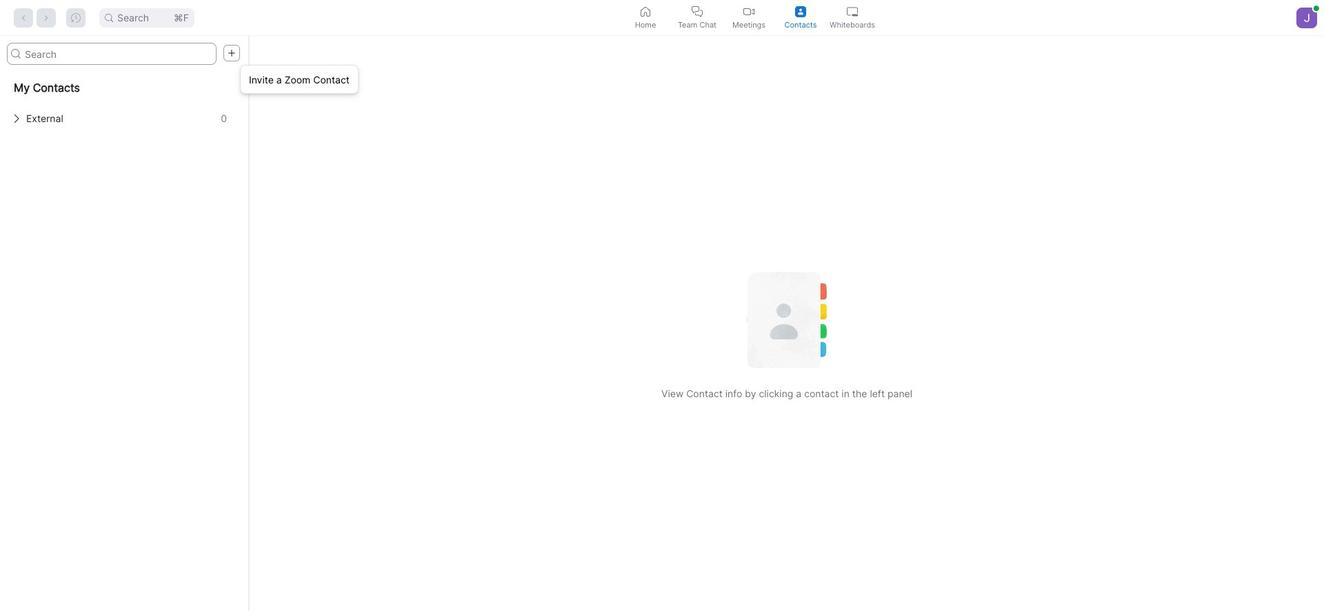 Task type: vqa. For each thing, say whether or not it's contained in the screenshot.
Home Small icon
yes



Task type: describe. For each thing, give the bounding box(es) containing it.
magnifier image
[[11, 49, 21, 59]]

my contacts heading
[[0, 70, 248, 105]]

home small image
[[640, 6, 651, 17]]

whiteboard small image
[[847, 6, 858, 17]]

my contacts grouping, external, 0 items enclose, level 2, 1 of 1, not selected tree item
[[6, 105, 242, 132]]

video on image
[[744, 6, 755, 17]]

video on image
[[744, 6, 755, 17]]

Search text field
[[7, 43, 217, 65]]



Task type: locate. For each thing, give the bounding box(es) containing it.
team chat image
[[692, 6, 703, 17]]

profile contact image
[[795, 6, 806, 17], [795, 6, 806, 17]]

chevron right image
[[12, 114, 21, 123], [12, 114, 21, 123]]

tab panel
[[0, 36, 1324, 611]]

team chat image
[[692, 6, 703, 17]]

home small image
[[640, 6, 651, 17]]

online image
[[1314, 5, 1319, 11]]

whiteboard small image
[[847, 6, 858, 17]]

magnifier image
[[105, 13, 113, 22], [105, 13, 113, 22], [11, 49, 21, 59]]

tree
[[0, 70, 248, 132]]

tab list
[[620, 0, 878, 35]]

online image
[[1314, 5, 1319, 11]]

plus small image
[[227, 48, 237, 58], [227, 48, 237, 58]]



